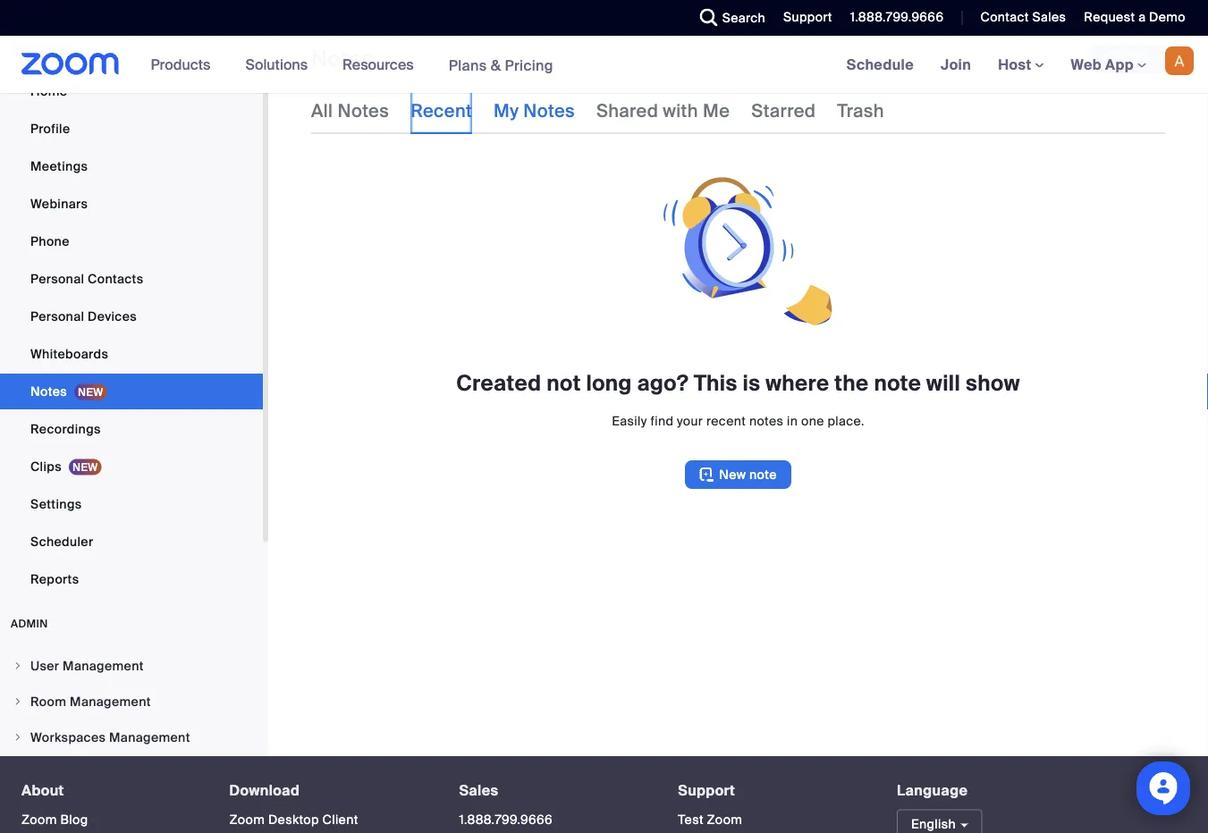 Task type: locate. For each thing, give the bounding box(es) containing it.
solutions button
[[245, 36, 316, 93]]

room management menu item
[[0, 685, 263, 719]]

user management
[[30, 658, 144, 674]]

right image for workspaces management
[[13, 732, 23, 743]]

notes
[[311, 45, 373, 73], [338, 99, 389, 122], [523, 99, 575, 122], [30, 383, 67, 400]]

2 personal from the top
[[30, 308, 84, 325]]

new note
[[719, 466, 777, 483]]

zoom right test
[[707, 812, 742, 829]]

1 horizontal spatial note
[[874, 370, 921, 397]]

0 horizontal spatial zoom
[[21, 812, 57, 829]]

zoom for about
[[21, 812, 57, 829]]

management inside "menu item"
[[63, 658, 144, 674]]

support right search on the top right
[[783, 9, 832, 25]]

new down easily find your recent notes in one place.
[[719, 466, 746, 483]]

1 horizontal spatial new
[[1124, 51, 1151, 67]]

home
[[30, 83, 67, 99]]

right image inside user management "menu item"
[[13, 661, 23, 672]]

notes up "all notes"
[[311, 45, 373, 73]]

zoom down about on the left bottom of the page
[[21, 812, 57, 829]]

support
[[783, 9, 832, 25], [678, 782, 735, 800]]

web app
[[1071, 55, 1134, 74]]

2 right image from the top
[[13, 732, 23, 743]]

0 vertical spatial new
[[1124, 51, 1151, 67]]

management up room management
[[63, 658, 144, 674]]

clips
[[30, 458, 62, 475]]

1 vertical spatial management
[[70, 693, 151, 710]]

2 vertical spatial management
[[109, 729, 190, 746]]

a
[[1138, 9, 1146, 25]]

will
[[926, 370, 961, 397]]

reports link
[[0, 562, 263, 597]]

new for new
[[1124, 51, 1151, 67]]

shared
[[596, 99, 658, 122]]

right image down right icon
[[13, 732, 23, 743]]

contact sales link
[[967, 0, 1071, 36], [980, 9, 1066, 25]]

in
[[787, 413, 798, 429]]

0 horizontal spatial new
[[719, 466, 746, 483]]

schedule
[[847, 55, 914, 74]]

search button
[[686, 0, 770, 36]]

note down notes
[[749, 466, 777, 483]]

resources
[[343, 55, 414, 74]]

banner containing products
[[0, 36, 1208, 94]]

about link
[[21, 782, 64, 800]]

1 vertical spatial sales
[[459, 782, 499, 800]]

0 horizontal spatial support
[[678, 782, 735, 800]]

1 vertical spatial new
[[719, 466, 746, 483]]

banner
[[0, 36, 1208, 94]]

notes right all
[[338, 99, 389, 122]]

0 vertical spatial personal
[[30, 270, 84, 287]]

plans & pricing link
[[449, 56, 553, 74], [449, 56, 553, 74]]

shared with me
[[596, 99, 730, 122]]

zoom blog link
[[21, 812, 88, 829]]

zoom logo image
[[21, 53, 119, 75]]

request a demo link
[[1071, 0, 1208, 36], [1084, 9, 1186, 25]]

management down room management menu item
[[109, 729, 190, 746]]

0 vertical spatial 1.888.799.9666
[[850, 9, 944, 25]]

personal for personal contacts
[[30, 270, 84, 287]]

one
[[801, 413, 824, 429]]

1.888.799.9666 down "sales" link
[[459, 812, 553, 829]]

test zoom
[[678, 812, 742, 829]]

zoom down "download" link
[[229, 812, 265, 829]]

note left will
[[874, 370, 921, 397]]

support link
[[770, 0, 837, 36], [783, 9, 832, 25], [678, 782, 735, 800]]

admin
[[11, 617, 48, 631]]

2 zoom from the left
[[229, 812, 265, 829]]

1.888.799.9666 button
[[837, 0, 948, 36], [850, 9, 944, 25]]

personal contacts
[[30, 270, 143, 287]]

right image left user at the left bottom of page
[[13, 661, 23, 672]]

1 horizontal spatial sales
[[1032, 9, 1066, 25]]

1 vertical spatial right image
[[13, 732, 23, 743]]

search
[[722, 9, 765, 26]]

1.888.799.9666 up "schedule"
[[850, 9, 944, 25]]

product information navigation
[[137, 36, 567, 94]]

whiteboards link
[[0, 336, 263, 372]]

all
[[311, 99, 333, 122]]

about
[[21, 782, 64, 800]]

profile picture image
[[1165, 46, 1194, 75]]

meetings link
[[0, 148, 263, 184]]

host button
[[998, 55, 1044, 74]]

notes up recordings
[[30, 383, 67, 400]]

&
[[491, 56, 501, 74]]

home link
[[0, 73, 263, 109]]

right image
[[13, 697, 23, 707]]

0 vertical spatial right image
[[13, 661, 23, 672]]

personal up whiteboards
[[30, 308, 84, 325]]

plans & pricing
[[449, 56, 553, 74]]

solutions
[[245, 55, 308, 74]]

find
[[650, 413, 674, 429]]

the
[[835, 370, 869, 397]]

1.888.799.9666
[[850, 9, 944, 25], [459, 812, 553, 829]]

personal
[[30, 270, 84, 287], [30, 308, 84, 325]]

support up test zoom link
[[678, 782, 735, 800]]

me
[[703, 99, 730, 122]]

trash
[[837, 99, 884, 122]]

0 vertical spatial support
[[783, 9, 832, 25]]

whiteboards
[[30, 346, 108, 362]]

right image inside workspaces management menu item
[[13, 732, 23, 743]]

sales up 1.888.799.9666 link
[[459, 782, 499, 800]]

host
[[998, 55, 1035, 74]]

note
[[874, 370, 921, 397], [749, 466, 777, 483]]

1 horizontal spatial zoom
[[229, 812, 265, 829]]

contacts
[[88, 270, 143, 287]]

0 vertical spatial management
[[63, 658, 144, 674]]

note inside button
[[749, 466, 777, 483]]

right image for user management
[[13, 661, 23, 672]]

test zoom link
[[678, 812, 742, 829]]

new down "request a demo"
[[1124, 51, 1151, 67]]

zoom
[[21, 812, 57, 829], [229, 812, 265, 829], [707, 812, 742, 829]]

1 personal from the top
[[30, 270, 84, 287]]

new
[[1124, 51, 1151, 67], [719, 466, 746, 483]]

scheduler
[[30, 533, 93, 550]]

1 right image from the top
[[13, 661, 23, 672]]

1 vertical spatial 1.888.799.9666
[[459, 812, 553, 829]]

management up workspaces management
[[70, 693, 151, 710]]

app
[[1105, 55, 1134, 74]]

created
[[456, 370, 541, 397]]

1 vertical spatial personal
[[30, 308, 84, 325]]

personal down phone
[[30, 270, 84, 287]]

with
[[663, 99, 698, 122]]

zoom desktop client
[[229, 812, 358, 829]]

3 zoom from the left
[[707, 812, 742, 829]]

0 horizontal spatial note
[[749, 466, 777, 483]]

sales
[[1032, 9, 1066, 25], [459, 782, 499, 800]]

products
[[151, 55, 210, 74]]

pricing
[[505, 56, 553, 74]]

not
[[547, 370, 581, 397]]

contact
[[980, 9, 1029, 25]]

is
[[743, 370, 760, 397]]

recent
[[411, 99, 472, 122]]

profile link
[[0, 111, 263, 147]]

1 vertical spatial note
[[749, 466, 777, 483]]

2 horizontal spatial zoom
[[707, 812, 742, 829]]

right image
[[13, 661, 23, 672], [13, 732, 23, 743]]

meetings navigation
[[833, 36, 1208, 94]]

1 zoom from the left
[[21, 812, 57, 829]]

1 horizontal spatial 1.888.799.9666
[[850, 9, 944, 25]]

sales right contact on the top right of page
[[1032, 9, 1066, 25]]

desktop
[[268, 812, 319, 829]]

new button
[[1090, 45, 1165, 73]]

workspaces
[[30, 729, 106, 746]]

meet zoom ai companion, footer
[[0, 0, 1208, 13]]



Task type: vqa. For each thing, say whether or not it's contained in the screenshot.
the bottom Ben
no



Task type: describe. For each thing, give the bounding box(es) containing it.
workspaces management
[[30, 729, 190, 746]]

recent
[[706, 413, 746, 429]]

easily
[[612, 413, 647, 429]]

request
[[1084, 9, 1135, 25]]

easily find your recent notes in one place.
[[612, 413, 865, 429]]

show
[[966, 370, 1020, 397]]

products button
[[151, 36, 219, 93]]

personal contacts link
[[0, 261, 263, 297]]

starred
[[751, 99, 816, 122]]

user management menu item
[[0, 649, 263, 683]]

join
[[941, 55, 971, 74]]

personal devices link
[[0, 299, 263, 334]]

plans
[[449, 56, 487, 74]]

my
[[494, 99, 519, 122]]

workspaces management menu item
[[0, 721, 263, 755]]

created not long ago? this is where the note will show
[[456, 370, 1020, 397]]

profile
[[30, 120, 70, 137]]

test
[[678, 812, 704, 829]]

download link
[[229, 782, 300, 800]]

your
[[677, 413, 703, 429]]

demo
[[1149, 9, 1186, 25]]

my notes
[[494, 99, 575, 122]]

long
[[586, 370, 632, 397]]

phone
[[30, 233, 70, 249]]

new note button
[[685, 461, 791, 489]]

schedule link
[[833, 36, 927, 93]]

0 vertical spatial note
[[874, 370, 921, 397]]

blog
[[60, 812, 88, 829]]

scheduler link
[[0, 524, 263, 560]]

zoom for download
[[229, 812, 265, 829]]

webinars
[[30, 195, 88, 212]]

join link
[[927, 36, 985, 93]]

room
[[30, 693, 66, 710]]

request a demo
[[1084, 9, 1186, 25]]

user
[[30, 658, 59, 674]]

notes
[[749, 413, 784, 429]]

web app button
[[1071, 55, 1146, 74]]

phone link
[[0, 224, 263, 259]]

client
[[322, 812, 358, 829]]

0 horizontal spatial 1.888.799.9666
[[459, 812, 553, 829]]

settings
[[30, 496, 82, 512]]

contact sales
[[980, 9, 1066, 25]]

web
[[1071, 55, 1102, 74]]

personal for personal devices
[[30, 308, 84, 325]]

personal menu menu
[[0, 73, 263, 599]]

personal devices
[[30, 308, 137, 325]]

language
[[897, 782, 968, 800]]

devices
[[88, 308, 137, 325]]

room management
[[30, 693, 151, 710]]

sales link
[[459, 782, 499, 800]]

recordings
[[30, 421, 101, 437]]

download
[[229, 782, 300, 800]]

settings link
[[0, 486, 263, 522]]

management for workspaces management
[[109, 729, 190, 746]]

webinars link
[[0, 186, 263, 222]]

management for user management
[[63, 658, 144, 674]]

notes right my
[[523, 99, 575, 122]]

where
[[766, 370, 829, 397]]

notes link
[[0, 374, 263, 410]]

0 vertical spatial sales
[[1032, 9, 1066, 25]]

new for new note
[[719, 466, 746, 483]]

this
[[694, 370, 737, 397]]

english button
[[897, 810, 982, 833]]

all notes
[[311, 99, 389, 122]]

1 horizontal spatial support
[[783, 9, 832, 25]]

tabs of all notes page tab list
[[311, 88, 884, 134]]

0 horizontal spatial sales
[[459, 782, 499, 800]]

resources button
[[343, 36, 422, 93]]

personal
[[11, 41, 71, 55]]

admin menu menu
[[0, 649, 263, 833]]

management for room management
[[70, 693, 151, 710]]

notes inside personal menu menu
[[30, 383, 67, 400]]

english
[[911, 816, 956, 833]]

1.888.799.9666 link
[[459, 812, 553, 829]]

meetings
[[30, 158, 88, 174]]

1 vertical spatial support
[[678, 782, 735, 800]]

zoom blog
[[21, 812, 88, 829]]

place.
[[828, 413, 865, 429]]

reports
[[30, 571, 79, 587]]

recordings link
[[0, 411, 263, 447]]

zoom desktop client link
[[229, 812, 358, 829]]



